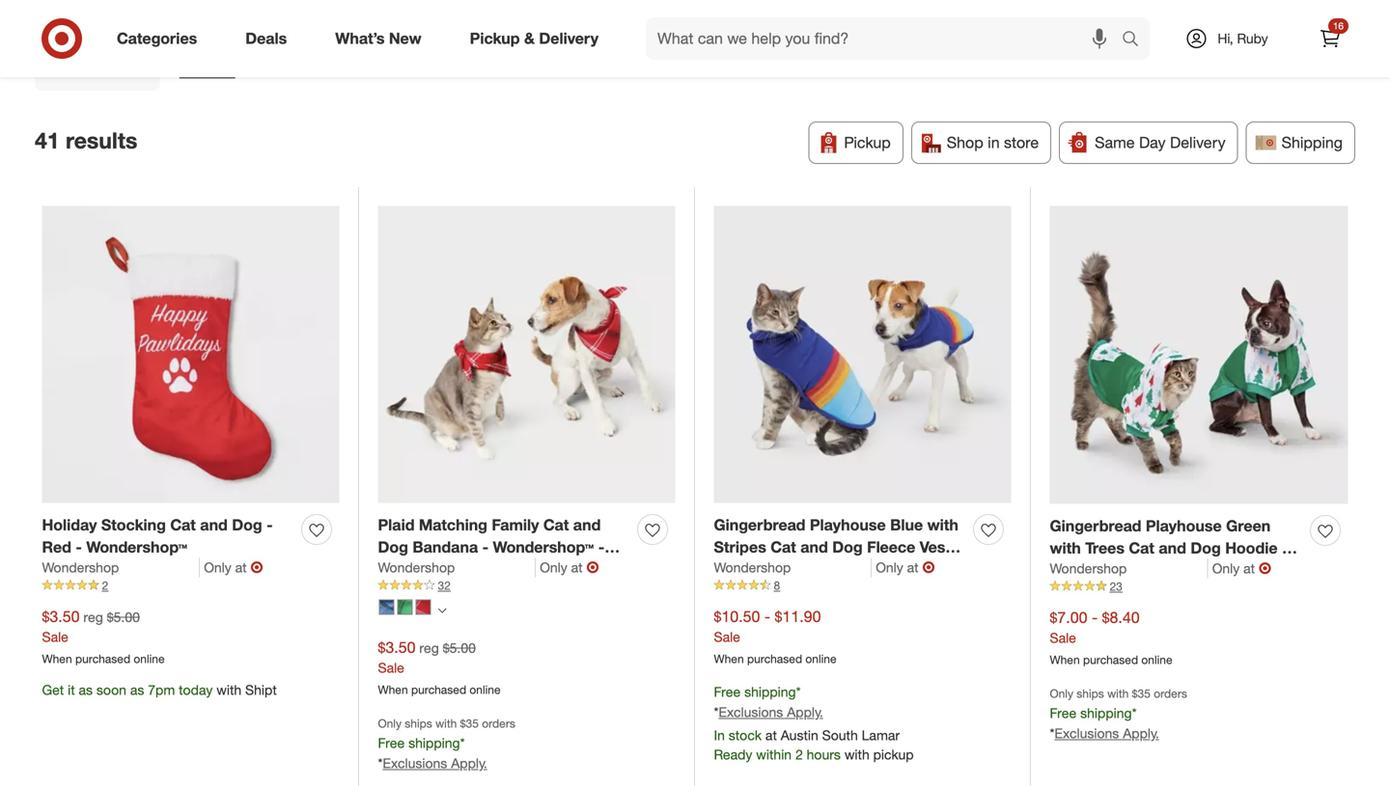 Task type: describe. For each thing, give the bounding box(es) containing it.
at inside free shipping * * exclusions apply. in stock at  austin south lamar ready within 2 hours with pickup
[[766, 727, 777, 744]]

and inside gingerbread playhouse blue with stripes cat and dog fleece vest - wondershop™
[[801, 538, 828, 557]]

1 as from the left
[[79, 682, 93, 699]]

hi, ruby
[[1218, 30, 1268, 47]]

shipping for plaid matching family cat and dog bandana - wondershop™ - one size fits most
[[409, 735, 460, 752]]

reg for bandana
[[419, 640, 439, 657]]

(1)
[[119, 6, 137, 25]]

gingerbread playhouse green with trees cat and dog hoodie - wondershop™ link
[[1050, 516, 1303, 580]]

apply. for plaid matching family cat and dog bandana - wondershop™ - one size fits most
[[451, 755, 487, 772]]

bandana
[[413, 538, 478, 557]]

gingerbread for stripes
[[714, 516, 806, 535]]

pickup
[[873, 747, 914, 764]]

sale for holiday stocking cat and dog - red - wondershop™
[[42, 629, 68, 646]]

red image
[[416, 600, 431, 615]]

23
[[1110, 580, 1123, 594]]

dog inside holiday stocking cat and dog - red - wondershop™
[[232, 516, 262, 535]]

price
[[910, 6, 945, 25]]

purchased for gingerbread playhouse blue with stripes cat and dog fleece vest - wondershop™
[[747, 652, 802, 667]]

2 inside free shipping * * exclusions apply. in stock at  austin south lamar ready within 2 hours with pickup
[[796, 747, 803, 764]]

wondershop for holiday stocking cat and dog - red - wondershop™
[[42, 560, 119, 577]]

matching
[[419, 516, 487, 535]]

only for green
[[1212, 561, 1240, 577]]

plaid
[[378, 516, 415, 535]]

1 horizontal spatial exclusions apply. link
[[719, 704, 823, 721]]

shipt
[[245, 682, 277, 699]]

price button
[[893, 0, 961, 37]]

$35 for $5.00
[[460, 717, 479, 731]]

in
[[988, 133, 1000, 152]]

all
[[220, 61, 235, 80]]

material button
[[666, 0, 755, 37]]

- inside $10.50 - $11.90 sale when purchased online
[[765, 608, 771, 626]]

wondershop™ inside gingerbread playhouse blue with stripes cat and dog fleece vest - wondershop™
[[714, 560, 815, 579]]

gingerbread playhouse green with trees cat and dog hoodie - wondershop™
[[1050, 517, 1288, 580]]

search
[[1113, 31, 1160, 50]]

at for plaid matching family cat and dog bandana - wondershop™ - one size fits most
[[571, 560, 583, 577]]

16 link
[[1309, 17, 1352, 60]]

wondershop for gingerbread playhouse blue with stripes cat and dog fleece vest - wondershop™
[[714, 560, 791, 577]]

red
[[42, 538, 71, 557]]

guest rating button
[[762, 0, 886, 37]]

clear all button
[[179, 60, 235, 82]]

clear all
[[179, 61, 235, 80]]

wondershop link for gingerbread playhouse green with trees cat and dog hoodie - wondershop™
[[1050, 560, 1208, 579]]

cat inside gingerbread playhouse green with trees cat and dog hoodie - wondershop™
[[1129, 539, 1155, 558]]

only ships with $35 orders free shipping * * exclusions apply. for $5.00
[[378, 717, 515, 772]]

¬ for plaid matching family cat and dog bandana - wondershop™ - one size fits most
[[587, 559, 599, 577]]

most
[[478, 560, 515, 579]]

purchased for gingerbread playhouse green with trees cat and dog hoodie - wondershop™
[[1083, 653, 1138, 668]]

dog inside 'plaid matching family cat and dog bandana - wondershop™ - one size fits most'
[[378, 538, 408, 557]]

gingerbread playhouse blue with stripes cat and dog fleece vest - wondershop™
[[714, 516, 961, 579]]

material
[[683, 6, 738, 25]]

wondershop for gingerbread playhouse green with trees cat and dog hoodie - wondershop™
[[1050, 561, 1127, 577]]

delivery for same day delivery
[[1170, 133, 1226, 152]]

and inside holiday stocking cat and dog - red - wondershop™
[[200, 516, 228, 535]]

get
[[42, 682, 64, 699]]

$35 for $8.40
[[1132, 687, 1151, 701]]

pickup & delivery
[[470, 29, 599, 48]]

at for holiday stocking cat and dog - red - wondershop™
[[235, 560, 247, 577]]

at for gingerbread playhouse green with trees cat and dog hoodie - wondershop™
[[1244, 561, 1255, 577]]

what's new link
[[319, 17, 446, 60]]

stocking
[[101, 516, 166, 535]]

guest
[[779, 6, 820, 25]]

¬ for gingerbread playhouse blue with stripes cat and dog fleece vest - wondershop™
[[923, 559, 935, 577]]

store
[[1004, 133, 1039, 152]]

wondershop™ inside gingerbread playhouse green with trees cat and dog hoodie - wondershop™
[[1050, 561, 1151, 580]]

get it as soon as 7pm today with shipt
[[42, 682, 277, 699]]

32
[[438, 579, 451, 593]]

in
[[714, 727, 725, 744]]

when for gingerbread playhouse blue with stripes cat and dog fleece vest - wondershop™
[[714, 652, 744, 667]]

shop
[[947, 133, 984, 152]]

online for and
[[470, 683, 501, 698]]

clear
[[179, 61, 216, 80]]

plaid matching family cat and dog bandana - wondershop™ - one size fits most link
[[378, 515, 630, 579]]

sale for gingerbread playhouse green with trees cat and dog hoodie - wondershop™
[[1050, 630, 1076, 647]]

only ships with $35 orders free shipping * * exclusions apply. for $8.40
[[1050, 687, 1187, 742]]

exclusions apply. link for gingerbread playhouse green with trees cat and dog hoodie - wondershop™
[[1055, 726, 1159, 742]]

cat inside 'plaid matching family cat and dog bandana - wondershop™ - one size fits most'
[[543, 516, 569, 535]]

cat inside holiday stocking cat and dog - red - wondershop™
[[170, 516, 196, 535]]

results
[[66, 127, 137, 154]]

what's new
[[335, 29, 422, 48]]

¬ for gingerbread playhouse green with trees cat and dog hoodie - wondershop™
[[1259, 560, 1272, 578]]

only for family
[[540, 560, 567, 577]]

same
[[1095, 133, 1135, 152]]

only at ¬ for blue
[[876, 559, 935, 577]]

¬ for holiday stocking cat and dog - red - wondershop™
[[251, 559, 263, 577]]

online for dog
[[134, 652, 165, 667]]

playhouse for fleece
[[810, 516, 886, 535]]

blue
[[890, 516, 923, 535]]

gingerbread playhouse blue with stripes cat and dog fleece vest - wondershop™ link
[[714, 515, 966, 579]]

shop in store
[[947, 133, 1039, 152]]

wondershop™ inside 'plaid matching family cat and dog bandana - wondershop™ - one size fits most'
[[493, 538, 594, 557]]

fleece
[[867, 538, 916, 557]]

stock
[[729, 727, 762, 744]]

wondershop™ inside holiday stocking cat and dog - red - wondershop™
[[86, 538, 187, 557]]

free shipping * * exclusions apply. in stock at  austin south lamar ready within 2 hours with pickup
[[714, 684, 914, 764]]

pickup button
[[808, 122, 903, 164]]

soon
[[96, 682, 126, 699]]

rating
[[825, 6, 869, 25]]

$10.50
[[714, 608, 760, 626]]

$3.50 reg $5.00 sale when purchased online for bandana
[[378, 638, 501, 698]]

at for gingerbread playhouse blue with stripes cat and dog fleece vest - wondershop™
[[907, 560, 919, 577]]

filter
[[77, 6, 114, 25]]

categories link
[[100, 17, 221, 60]]

and inside 'plaid matching family cat and dog bandana - wondershop™ - one size fits most'
[[573, 516, 601, 535]]

today
[[179, 682, 213, 699]]

south
[[822, 727, 858, 744]]

same day delivery button
[[1059, 122, 1238, 164]]

$7.00 - $8.40 sale when purchased online
[[1050, 609, 1173, 668]]

guest rating
[[779, 6, 869, 25]]

size
[[412, 560, 443, 579]]

pickup for pickup
[[844, 133, 891, 152]]

shipping button
[[1246, 122, 1356, 164]]

green
[[1226, 517, 1271, 536]]

$11.90
[[775, 608, 821, 626]]

when for holiday stocking cat and dog - red - wondershop™
[[42, 652, 72, 667]]

shop in store button
[[911, 122, 1052, 164]]

pickup & delivery link
[[453, 17, 623, 60]]

$3.50 for plaid matching family cat and dog bandana - wondershop™ - one size fits most
[[378, 638, 416, 657]]

free for plaid matching family cat and dog bandana - wondershop™ - one size fits most
[[378, 735, 405, 752]]

deals
[[245, 29, 287, 48]]

new
[[389, 29, 422, 48]]

apply. for gingerbread playhouse green with trees cat and dog hoodie - wondershop™
[[1123, 726, 1159, 742]]

$10.50 - $11.90 sale when purchased online
[[714, 608, 837, 667]]

8 link
[[714, 578, 1011, 595]]

delivery for pickup & delivery
[[539, 29, 599, 48]]

hi,
[[1218, 30, 1233, 47]]

lamar
[[862, 727, 900, 744]]



Task type: locate. For each thing, give the bounding box(es) containing it.
filter (1) button
[[35, 0, 152, 37]]

1 vertical spatial $35
[[460, 717, 479, 731]]

delivery right &
[[539, 29, 599, 48]]

¬ down vest
[[923, 559, 935, 577]]

plaid matching family cat and dog bandana - wondershop™ - one size fits most image
[[378, 206, 675, 503], [378, 206, 675, 503]]

one
[[378, 560, 408, 579]]

&
[[524, 29, 535, 48]]

1 vertical spatial shipping
[[1080, 705, 1132, 722]]

2 horizontal spatial apply.
[[1123, 726, 1159, 742]]

0 vertical spatial $5.00
[[107, 609, 140, 626]]

online inside $10.50 - $11.90 sale when purchased online
[[806, 652, 837, 667]]

wondershop down "trees"
[[1050, 561, 1127, 577]]

1 horizontal spatial $5.00
[[443, 640, 476, 657]]

cat right stocking
[[170, 516, 196, 535]]

0 vertical spatial ships
[[1077, 687, 1104, 701]]

1 vertical spatial reg
[[419, 640, 439, 657]]

gingerbread up "trees"
[[1050, 517, 1142, 536]]

16
[[1333, 20, 1344, 32]]

¬ up 32 link
[[587, 559, 599, 577]]

online inside $7.00 - $8.40 sale when purchased online
[[1142, 653, 1173, 668]]

dog up 23 link
[[1191, 539, 1221, 558]]

when
[[42, 652, 72, 667], [714, 652, 744, 667], [1050, 653, 1080, 668], [378, 683, 408, 698]]

when inside $10.50 - $11.90 sale when purchased online
[[714, 652, 744, 667]]

-
[[267, 516, 273, 535], [76, 538, 82, 557], [482, 538, 489, 557], [598, 538, 605, 557], [955, 538, 961, 557], [1282, 539, 1288, 558], [765, 608, 771, 626], [1092, 609, 1098, 627]]

wondershop down "filter (1)" button
[[49, 61, 126, 78]]

0 vertical spatial pickup
[[470, 29, 520, 48]]

hoodie
[[1225, 539, 1278, 558]]

0 vertical spatial exclusions apply. link
[[719, 704, 823, 721]]

playhouse up fleece
[[810, 516, 886, 535]]

1 horizontal spatial free
[[714, 684, 741, 701]]

wondershop down "stripes"
[[714, 560, 791, 577]]

- inside gingerbread playhouse blue with stripes cat and dog fleece vest - wondershop™
[[955, 538, 961, 557]]

shipping for gingerbread playhouse green with trees cat and dog hoodie - wondershop™
[[1080, 705, 1132, 722]]

purchased inside $10.50 - $11.90 sale when purchased online
[[747, 652, 802, 667]]

1 horizontal spatial pickup
[[844, 133, 891, 152]]

and right family
[[573, 516, 601, 535]]

cat right "trees"
[[1129, 539, 1155, 558]]

at up 32 link
[[571, 560, 583, 577]]

all colors image
[[438, 607, 447, 616]]

1 vertical spatial free
[[1050, 705, 1077, 722]]

2 vertical spatial exclusions
[[383, 755, 447, 772]]

same day delivery
[[1095, 133, 1226, 152]]

$3.50 reg $5.00 sale when purchased online up soon
[[42, 608, 165, 667]]

0 horizontal spatial gingerbread
[[714, 516, 806, 535]]

when inside $7.00 - $8.40 sale when purchased online
[[1050, 653, 1080, 668]]

only at ¬ down hoodie
[[1212, 560, 1272, 578]]

reg down 'all colors' icon on the bottom of page
[[419, 640, 439, 657]]

0 vertical spatial shipping
[[745, 684, 796, 701]]

at up '2' link
[[235, 560, 247, 577]]

1 vertical spatial 2
[[796, 747, 803, 764]]

ruby
[[1237, 30, 1268, 47]]

delivery right "day"
[[1170, 133, 1226, 152]]

wondershop™ down "stripes"
[[714, 560, 815, 579]]

¬ up '2' link
[[251, 559, 263, 577]]

and up 23 link
[[1159, 539, 1186, 558]]

1 horizontal spatial apply.
[[787, 704, 823, 721]]

2 link
[[42, 578, 339, 595]]

cat right family
[[543, 516, 569, 535]]

plaid matching family cat and dog bandana - wondershop™ - one size fits most
[[378, 516, 605, 579]]

wondershop button
[[35, 48, 160, 91]]

$3.50 down green icon
[[378, 638, 416, 657]]

purchased down $11.90
[[747, 652, 802, 667]]

sale inside $10.50 - $11.90 sale when purchased online
[[714, 629, 740, 646]]

what's
[[335, 29, 385, 48]]

only at ¬ down fleece
[[876, 559, 935, 577]]

purchased up soon
[[75, 652, 130, 667]]

1 horizontal spatial reg
[[419, 640, 439, 657]]

$5.00
[[107, 609, 140, 626], [443, 640, 476, 657]]

dog inside gingerbread playhouse green with trees cat and dog hoodie - wondershop™
[[1191, 539, 1221, 558]]

day
[[1139, 133, 1166, 152]]

wondershop link up 8
[[714, 559, 872, 578]]

cat up 8
[[771, 538, 796, 557]]

family
[[492, 516, 539, 535]]

dog inside gingerbread playhouse blue with stripes cat and dog fleece vest - wondershop™
[[832, 538, 863, 557]]

0 vertical spatial 2
[[102, 579, 108, 593]]

at down fleece
[[907, 560, 919, 577]]

0 horizontal spatial $3.50 reg $5.00 sale when purchased online
[[42, 608, 165, 667]]

$5.00 up soon
[[107, 609, 140, 626]]

0 horizontal spatial exclusions apply. link
[[383, 755, 487, 772]]

only ships with $35 orders free shipping * * exclusions apply.
[[1050, 687, 1187, 742], [378, 717, 515, 772]]

free inside free shipping * * exclusions apply. in stock at  austin south lamar ready within 2 hours with pickup
[[714, 684, 741, 701]]

with inside gingerbread playhouse green with trees cat and dog hoodie - wondershop™
[[1050, 539, 1081, 558]]

1 vertical spatial $5.00
[[443, 640, 476, 657]]

as left 7pm
[[130, 682, 144, 699]]

2 vertical spatial free
[[378, 735, 405, 752]]

1 horizontal spatial exclusions
[[719, 704, 783, 721]]

all colors element
[[438, 604, 447, 616]]

wondershop link for holiday stocking cat and dog - red - wondershop™
[[42, 559, 200, 578]]

wondershop™ down family
[[493, 538, 594, 557]]

with inside free shipping * * exclusions apply. in stock at  austin south lamar ready within 2 hours with pickup
[[845, 747, 870, 764]]

1 vertical spatial $3.50
[[378, 638, 416, 657]]

and
[[200, 516, 228, 535], [573, 516, 601, 535], [801, 538, 828, 557], [1159, 539, 1186, 558]]

$3.50 reg $5.00 sale when purchased online for red
[[42, 608, 165, 667]]

1 horizontal spatial orders
[[1154, 687, 1187, 701]]

orders
[[1154, 687, 1187, 701], [482, 717, 515, 731]]

playhouse inside gingerbread playhouse green with trees cat and dog hoodie - wondershop™
[[1146, 517, 1222, 536]]

1 horizontal spatial $3.50
[[378, 638, 416, 657]]

gingerbread playhouse blue with stripes cat and dog fleece vest - wondershop™ image
[[714, 206, 1011, 503], [714, 206, 1011, 503]]

wondershop link up 32
[[378, 559, 536, 578]]

0 vertical spatial free
[[714, 684, 741, 701]]

blue image
[[379, 600, 394, 615]]

$5.00 down 'all colors' icon on the bottom of page
[[443, 640, 476, 657]]

0 horizontal spatial as
[[79, 682, 93, 699]]

online for stripes
[[806, 652, 837, 667]]

playhouse
[[810, 516, 886, 535], [1146, 517, 1222, 536]]

1 vertical spatial exclusions apply. link
[[1055, 726, 1159, 742]]

pickup
[[470, 29, 520, 48], [844, 133, 891, 152]]

gingerbread for trees
[[1050, 517, 1142, 536]]

exclusions apply. link
[[719, 704, 823, 721], [1055, 726, 1159, 742], [383, 755, 487, 772]]

dog up one
[[378, 538, 408, 557]]

gingerbread up "stripes"
[[714, 516, 806, 535]]

categories
[[117, 29, 197, 48]]

holiday
[[42, 516, 97, 535]]

at up within
[[766, 727, 777, 744]]

- inside $7.00 - $8.40 sale when purchased online
[[1092, 609, 1098, 627]]

1 horizontal spatial playhouse
[[1146, 517, 1222, 536]]

pickup for pickup & delivery
[[470, 29, 520, 48]]

as right the 'it'
[[79, 682, 93, 699]]

gingerbread inside gingerbread playhouse green with trees cat and dog hoodie - wondershop™
[[1050, 517, 1142, 536]]

$7.00
[[1050, 609, 1088, 627]]

0 vertical spatial $35
[[1132, 687, 1151, 701]]

sale for plaid matching family cat and dog bandana - wondershop™ - one size fits most
[[378, 660, 404, 677]]

cat inside gingerbread playhouse blue with stripes cat and dog fleece vest - wondershop™
[[771, 538, 796, 557]]

only at ¬ for green
[[1212, 560, 1272, 578]]

only at ¬ for family
[[540, 559, 599, 577]]

¬ down hoodie
[[1259, 560, 1272, 578]]

- inside gingerbread playhouse green with trees cat and dog hoodie - wondershop™
[[1282, 539, 1288, 558]]

search button
[[1113, 17, 1160, 64]]

0 horizontal spatial ships
[[405, 717, 432, 731]]

1 vertical spatial pickup
[[844, 133, 891, 152]]

0 vertical spatial $3.50
[[42, 608, 80, 626]]

1 horizontal spatial as
[[130, 682, 144, 699]]

$35
[[1132, 687, 1151, 701], [460, 717, 479, 731]]

cat
[[170, 516, 196, 535], [543, 516, 569, 535], [771, 538, 796, 557], [1129, 539, 1155, 558]]

1 horizontal spatial $3.50 reg $5.00 sale when purchased online
[[378, 638, 501, 698]]

¬
[[251, 559, 263, 577], [587, 559, 599, 577], [923, 559, 935, 577], [1259, 560, 1272, 578]]

when down $10.50
[[714, 652, 744, 667]]

delivery inside button
[[1170, 133, 1226, 152]]

1 horizontal spatial shipping
[[745, 684, 796, 701]]

free for gingerbread playhouse green with trees cat and dog hoodie - wondershop™
[[1050, 705, 1077, 722]]

free
[[714, 684, 741, 701], [1050, 705, 1077, 722], [378, 735, 405, 752]]

reg for red
[[83, 609, 103, 626]]

0 horizontal spatial $3.50
[[42, 608, 80, 626]]

0 horizontal spatial orders
[[482, 717, 515, 731]]

1 horizontal spatial 2
[[796, 747, 803, 764]]

2 horizontal spatial shipping
[[1080, 705, 1132, 722]]

0 horizontal spatial 2
[[102, 579, 108, 593]]

2 horizontal spatial exclusions
[[1055, 726, 1119, 742]]

exclusions apply. link for plaid matching family cat and dog bandana - wondershop™ - one size fits most
[[383, 755, 487, 772]]

0 vertical spatial reg
[[83, 609, 103, 626]]

0 horizontal spatial free
[[378, 735, 405, 752]]

only for blue
[[876, 560, 903, 577]]

when down '$7.00'
[[1050, 653, 1080, 668]]

wondershop down "red"
[[42, 560, 119, 577]]

2 down stocking
[[102, 579, 108, 593]]

1 vertical spatial delivery
[[1170, 133, 1226, 152]]

1 vertical spatial exclusions
[[1055, 726, 1119, 742]]

dog up '2' link
[[232, 516, 262, 535]]

1 horizontal spatial ships
[[1077, 687, 1104, 701]]

exclusions inside free shipping * * exclusions apply. in stock at  austin south lamar ready within 2 hours with pickup
[[719, 704, 783, 721]]

when for gingerbread playhouse green with trees cat and dog hoodie - wondershop™
[[1050, 653, 1080, 668]]

only at ¬ up 32 link
[[540, 559, 599, 577]]

and up 8 link
[[801, 538, 828, 557]]

1 horizontal spatial $35
[[1132, 687, 1151, 701]]

2 vertical spatial shipping
[[409, 735, 460, 752]]

41 results
[[35, 127, 137, 154]]

exclusions for gingerbread playhouse green with trees cat and dog hoodie - wondershop™
[[1055, 726, 1119, 742]]

0 vertical spatial exclusions
[[719, 704, 783, 721]]

when for plaid matching family cat and dog bandana - wondershop™ - one size fits most
[[378, 683, 408, 698]]

deals link
[[229, 17, 311, 60]]

2 as from the left
[[130, 682, 144, 699]]

only at ¬
[[204, 559, 263, 577], [540, 559, 599, 577], [876, 559, 935, 577], [1212, 560, 1272, 578]]

purchased
[[75, 652, 130, 667], [747, 652, 802, 667], [1083, 653, 1138, 668], [411, 683, 466, 698]]

ships
[[1077, 687, 1104, 701], [405, 717, 432, 731]]

What can we help you find? suggestions appear below search field
[[646, 17, 1127, 60]]

purchased for holiday stocking cat and dog - red - wondershop™
[[75, 652, 130, 667]]

0 vertical spatial orders
[[1154, 687, 1187, 701]]

0 vertical spatial delivery
[[539, 29, 599, 48]]

$8.40
[[1102, 609, 1140, 627]]

shipping inside free shipping * * exclusions apply. in stock at  austin south lamar ready within 2 hours with pickup
[[745, 684, 796, 701]]

reg up soon
[[83, 609, 103, 626]]

sale for gingerbread playhouse blue with stripes cat and dog fleece vest - wondershop™
[[714, 629, 740, 646]]

shipping
[[1282, 133, 1343, 152]]

with inside gingerbread playhouse blue with stripes cat and dog fleece vest - wondershop™
[[927, 516, 959, 535]]

wondershop inside button
[[49, 61, 126, 78]]

wondershop™ down "trees"
[[1050, 561, 1151, 580]]

2 horizontal spatial free
[[1050, 705, 1077, 722]]

wondershop link for gingerbread playhouse blue with stripes cat and dog fleece vest - wondershop™
[[714, 559, 872, 578]]

2 horizontal spatial exclusions apply. link
[[1055, 726, 1159, 742]]

delivery
[[539, 29, 599, 48], [1170, 133, 1226, 152]]

playhouse up 23 link
[[1146, 517, 1222, 536]]

dog up 8 link
[[832, 538, 863, 557]]

1 vertical spatial apply.
[[1123, 726, 1159, 742]]

*
[[796, 684, 801, 701], [714, 704, 719, 721], [1132, 705, 1137, 722], [1050, 726, 1055, 742], [460, 735, 465, 752], [378, 755, 383, 772]]

2 vertical spatial apply.
[[451, 755, 487, 772]]

dog
[[232, 516, 262, 535], [378, 538, 408, 557], [832, 538, 863, 557], [1191, 539, 1221, 558]]

$3.50 for holiday stocking cat and dog - red - wondershop™
[[42, 608, 80, 626]]

online for trees
[[1142, 653, 1173, 668]]

wondershop link for plaid matching family cat and dog bandana - wondershop™ - one size fits most
[[378, 559, 536, 578]]

purchased down the $8.40
[[1083, 653, 1138, 668]]

sale
[[42, 629, 68, 646], [714, 629, 740, 646], [1050, 630, 1076, 647], [378, 660, 404, 677]]

0 horizontal spatial reg
[[83, 609, 103, 626]]

purchased inside $7.00 - $8.40 sale when purchased online
[[1083, 653, 1138, 668]]

purchased down 'all colors' icon on the bottom of page
[[411, 683, 466, 698]]

sale down $10.50
[[714, 629, 740, 646]]

playhouse for hoodie
[[1146, 517, 1222, 536]]

2 down austin
[[796, 747, 803, 764]]

ships for $7.00
[[1077, 687, 1104, 701]]

0 horizontal spatial only ships with $35 orders free shipping * * exclusions apply.
[[378, 717, 515, 772]]

fits
[[447, 560, 474, 579]]

playhouse inside gingerbread playhouse blue with stripes cat and dog fleece vest - wondershop™
[[810, 516, 886, 535]]

2 vertical spatial exclusions apply. link
[[383, 755, 487, 772]]

gingerbread playhouse green with trees cat and dog hoodie - wondershop™ image
[[1050, 206, 1348, 504], [1050, 206, 1348, 504]]

0 horizontal spatial $5.00
[[107, 609, 140, 626]]

apply. inside free shipping * * exclusions apply. in stock at  austin south lamar ready within 2 hours with pickup
[[787, 704, 823, 721]]

holiday stocking cat and dog - red - wondershop™
[[42, 516, 273, 557]]

wondershop for plaid matching family cat and dog bandana - wondershop™ - one size fits most
[[378, 560, 455, 577]]

online
[[134, 652, 165, 667], [806, 652, 837, 667], [1142, 653, 1173, 668], [470, 683, 501, 698]]

0 horizontal spatial $35
[[460, 717, 479, 731]]

orders for $5.00
[[482, 717, 515, 731]]

sale down '$7.00'
[[1050, 630, 1076, 647]]

1 vertical spatial orders
[[482, 717, 515, 731]]

and inside gingerbread playhouse green with trees cat and dog hoodie - wondershop™
[[1159, 539, 1186, 558]]

sale up get
[[42, 629, 68, 646]]

when down "blue" image
[[378, 683, 408, 698]]

$3.50 reg $5.00 sale when purchased online down 'all colors' icon on the bottom of page
[[378, 638, 501, 698]]

only at ¬ up '2' link
[[204, 559, 263, 577]]

filter (1)
[[77, 6, 137, 25]]

1 horizontal spatial delivery
[[1170, 133, 1226, 152]]

vest
[[920, 538, 951, 557]]

ready
[[714, 747, 752, 764]]

hours
[[807, 747, 841, 764]]

0 horizontal spatial apply.
[[451, 755, 487, 772]]

when up get
[[42, 652, 72, 667]]

wondershop link down stocking
[[42, 559, 200, 578]]

austin
[[781, 727, 818, 744]]

$5.00 for bandana
[[443, 640, 476, 657]]

0 vertical spatial apply.
[[787, 704, 823, 721]]

pickup inside button
[[844, 133, 891, 152]]

ships for $3.50
[[405, 717, 432, 731]]

stripes
[[714, 538, 766, 557]]

0 horizontal spatial playhouse
[[810, 516, 886, 535]]

at down hoodie
[[1244, 561, 1255, 577]]

0 horizontal spatial pickup
[[470, 29, 520, 48]]

32 link
[[378, 578, 675, 595]]

gingerbread inside gingerbread playhouse blue with stripes cat and dog fleece vest - wondershop™
[[714, 516, 806, 535]]

exclusions for plaid matching family cat and dog bandana - wondershop™ - one size fits most
[[383, 755, 447, 772]]

orders for $8.40
[[1154, 687, 1187, 701]]

1 horizontal spatial only ships with $35 orders free shipping * * exclusions apply.
[[1050, 687, 1187, 742]]

purchased for plaid matching family cat and dog bandana - wondershop™ - one size fits most
[[411, 683, 466, 698]]

sale inside $7.00 - $8.40 sale when purchased online
[[1050, 630, 1076, 647]]

only at ¬ for cat
[[204, 559, 263, 577]]

23 link
[[1050, 579, 1348, 596]]

it
[[68, 682, 75, 699]]

0 horizontal spatial delivery
[[539, 29, 599, 48]]

and up '2' link
[[200, 516, 228, 535]]

reg
[[83, 609, 103, 626], [419, 640, 439, 657]]

$5.00 for red
[[107, 609, 140, 626]]

wondershop link up 23
[[1050, 560, 1208, 579]]

holiday stocking cat and dog - red - wondershop™ image
[[42, 206, 339, 503], [42, 206, 339, 503]]

sale down "blue" image
[[378, 660, 404, 677]]

green image
[[397, 600, 413, 615]]

wondershop™
[[86, 538, 187, 557], [493, 538, 594, 557], [714, 560, 815, 579], [1050, 561, 1151, 580]]

wondershop™ down stocking
[[86, 538, 187, 557]]

$3.50 down "red"
[[42, 608, 80, 626]]

1 vertical spatial ships
[[405, 717, 432, 731]]

41
[[35, 127, 59, 154]]

1 horizontal spatial gingerbread
[[1050, 517, 1142, 536]]

0 horizontal spatial shipping
[[409, 735, 460, 752]]

0 horizontal spatial exclusions
[[383, 755, 447, 772]]

8
[[774, 579, 780, 593]]

wondershop up 32
[[378, 560, 455, 577]]

7pm
[[148, 682, 175, 699]]

only for cat
[[204, 560, 231, 577]]



Task type: vqa. For each thing, say whether or not it's contained in the screenshot.
"incredible"
no



